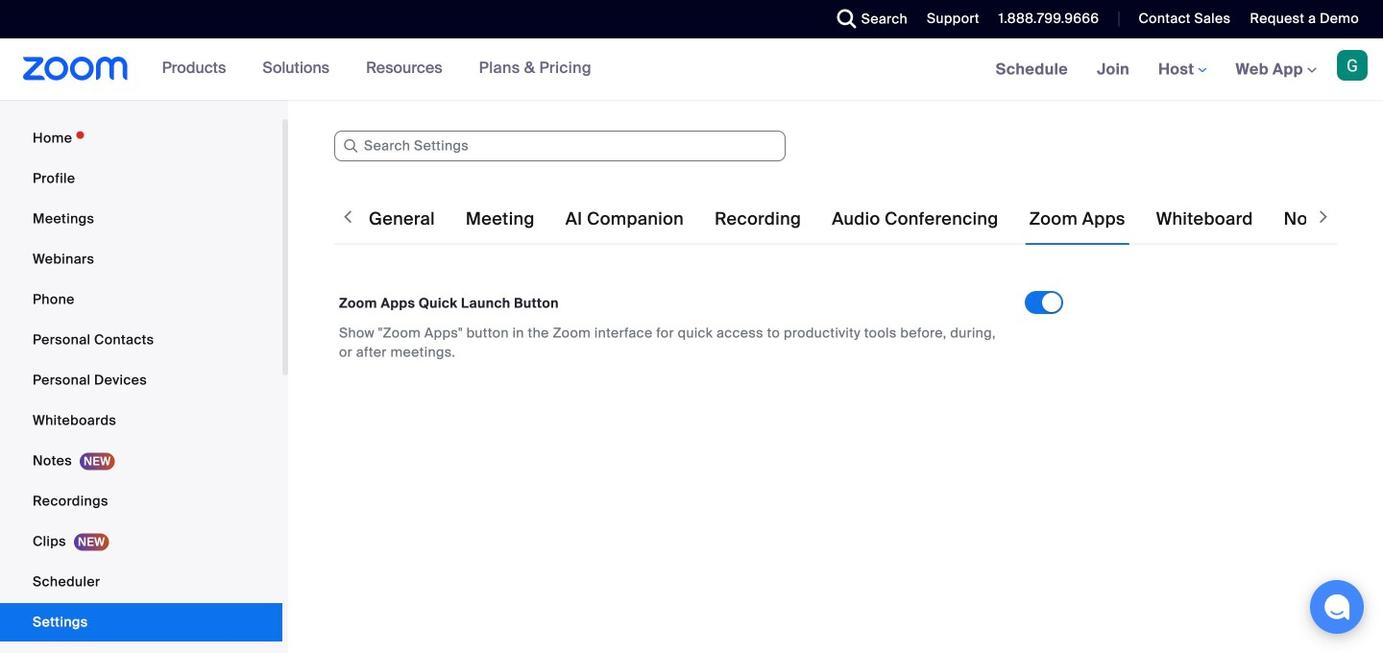 Task type: locate. For each thing, give the bounding box(es) containing it.
scroll right image
[[1314, 207, 1333, 227]]

scroll left image
[[338, 207, 357, 227]]

open chat image
[[1324, 594, 1350, 620]]

banner
[[0, 38, 1383, 101]]

personal menu menu
[[0, 119, 282, 653]]

product information navigation
[[148, 38, 606, 100]]



Task type: vqa. For each thing, say whether or not it's contained in the screenshot.
Personal Menu menu
yes



Task type: describe. For each thing, give the bounding box(es) containing it.
zoom logo image
[[23, 57, 128, 81]]

Search Settings text field
[[334, 131, 786, 161]]

profile picture image
[[1337, 50, 1368, 81]]

meetings navigation
[[981, 38, 1383, 101]]

tabs of my account settings page tab list
[[365, 192, 1383, 246]]



